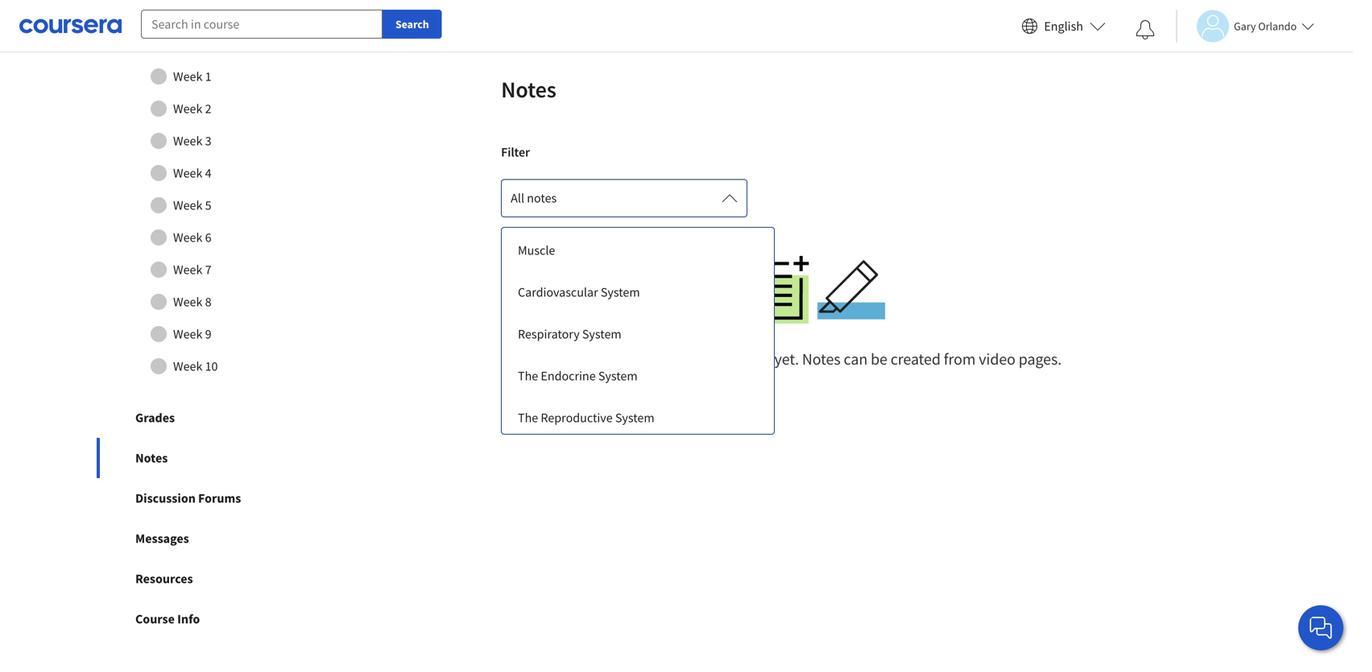 Task type: locate. For each thing, give the bounding box(es) containing it.
8 week from the top
[[173, 294, 203, 310]]

system right reproductive
[[615, 410, 655, 426]]

the left the endocrine
[[518, 368, 538, 384]]

1 horizontal spatial notes
[[735, 349, 772, 369]]

be
[[871, 349, 888, 369]]

week left 2 at the top of page
[[173, 101, 203, 117]]

week for week 4
[[173, 165, 203, 181]]

search
[[396, 17, 429, 31]]

the reproductive system
[[518, 410, 655, 426]]

8
[[205, 294, 211, 310]]

week 6
[[173, 230, 211, 246]]

muscle
[[518, 242, 555, 259]]

notes inside popup button
[[527, 190, 557, 206]]

4 week from the top
[[173, 165, 203, 181]]

course info
[[135, 612, 200, 628]]

0 vertical spatial the
[[518, 368, 538, 384]]

week 5 link
[[112, 189, 313, 222]]

show notifications image
[[1136, 20, 1155, 39]]

week 10
[[173, 359, 218, 375]]

chat with us image
[[1308, 615, 1334, 641]]

week 4
[[173, 165, 211, 181]]

notes
[[501, 75, 556, 104], [802, 349, 841, 369], [135, 450, 168, 467]]

week for week 3
[[173, 133, 203, 149]]

the
[[518, 368, 538, 384], [518, 410, 538, 426]]

0 horizontal spatial notes
[[527, 190, 557, 206]]

6 week from the top
[[173, 230, 203, 246]]

all notes
[[511, 190, 557, 206]]

week 9
[[173, 326, 211, 342]]

notes down grades
[[135, 450, 168, 467]]

system
[[601, 284, 640, 300], [582, 326, 622, 342], [598, 368, 638, 384], [615, 410, 655, 426]]

week 6 link
[[112, 222, 313, 254]]

0 horizontal spatial notes
[[135, 450, 168, 467]]

7
[[205, 262, 211, 278]]

2
[[205, 101, 211, 117]]

forums
[[198, 491, 241, 507]]

week left 10
[[173, 359, 203, 375]]

from
[[944, 349, 976, 369]]

notes
[[527, 190, 557, 206], [735, 349, 772, 369]]

2 vertical spatial notes
[[135, 450, 168, 467]]

week 9 link
[[112, 318, 313, 351]]

you
[[573, 349, 598, 369]]

week 3 link
[[112, 125, 313, 157]]

course
[[135, 612, 175, 628]]

discussion forums
[[135, 491, 241, 507]]

info
[[177, 612, 200, 628]]

notes right any
[[735, 349, 772, 369]]

week left 5
[[173, 197, 203, 214]]

week left 8
[[173, 294, 203, 310]]

week left 4 at the top left of page
[[173, 165, 203, 181]]

0 vertical spatial notes
[[527, 190, 557, 206]]

week 2
[[173, 101, 211, 117]]

messages
[[135, 531, 189, 547]]

week for week 8
[[173, 294, 203, 310]]

2 week from the top
[[173, 101, 203, 117]]

cardiovascular system
[[518, 284, 640, 300]]

1 vertical spatial notes
[[802, 349, 841, 369]]

week
[[173, 69, 203, 85], [173, 101, 203, 117], [173, 133, 203, 149], [173, 165, 203, 181], [173, 197, 203, 214], [173, 230, 203, 246], [173, 262, 203, 278], [173, 294, 203, 310], [173, 326, 203, 342], [173, 359, 203, 375]]

discussion forums link
[[97, 479, 329, 519]]

week 3
[[173, 133, 211, 149]]

notes link
[[97, 438, 329, 479]]

4
[[205, 165, 211, 181]]

notes up filter
[[501, 75, 556, 104]]

highlight image
[[818, 256, 885, 324]]

9
[[205, 326, 211, 342]]

the left reproductive
[[518, 410, 538, 426]]

notes right all
[[527, 190, 557, 206]]

0 vertical spatial notes
[[501, 75, 556, 104]]

week for week 9
[[173, 326, 203, 342]]

1 week from the top
[[173, 69, 203, 85]]

week left 7
[[173, 262, 203, 278]]

week left 3
[[173, 133, 203, 149]]

the for the reproductive system
[[518, 410, 538, 426]]

3 week from the top
[[173, 133, 203, 149]]

week for week 2
[[173, 101, 203, 117]]

all
[[511, 190, 524, 206]]

the for the endocrine system
[[518, 368, 538, 384]]

10 week from the top
[[173, 359, 203, 375]]

week left the '1'
[[173, 69, 203, 85]]

7 week from the top
[[173, 262, 203, 278]]

2 the from the top
[[518, 410, 538, 426]]

search button
[[383, 10, 442, 39]]

coursera image
[[19, 13, 122, 39]]

the endocrine system
[[518, 368, 638, 384]]

endocrine
[[541, 368, 596, 384]]

9 week from the top
[[173, 326, 203, 342]]

week left 6
[[173, 230, 203, 246]]

1 horizontal spatial notes
[[501, 75, 556, 104]]

notes left can
[[802, 349, 841, 369]]

yet.
[[775, 349, 799, 369]]

week 7 link
[[112, 254, 313, 286]]

1 the from the top
[[518, 368, 538, 384]]

week left 9
[[173, 326, 203, 342]]

pages.
[[1019, 349, 1062, 369]]

1 vertical spatial the
[[518, 410, 538, 426]]

week 4 link
[[112, 157, 313, 189]]

week inside 'link'
[[173, 294, 203, 310]]

Search in course text field
[[141, 10, 383, 39]]

system up the have
[[582, 326, 622, 342]]

grades link
[[97, 398, 329, 438]]

5 week from the top
[[173, 197, 203, 214]]

10
[[205, 359, 218, 375]]



Task type: vqa. For each thing, say whether or not it's contained in the screenshot.
first VANDERBILT from the right
no



Task type: describe. For each thing, give the bounding box(es) containing it.
respiratory system
[[518, 326, 622, 342]]

1 vertical spatial notes
[[735, 349, 772, 369]]

respiratory
[[518, 326, 580, 342]]

week for week 6
[[173, 230, 203, 246]]

1
[[205, 69, 211, 85]]

week 1
[[173, 69, 211, 85]]

messages link
[[97, 519, 329, 559]]

video
[[979, 349, 1016, 369]]

week 8 link
[[112, 286, 313, 318]]

filter
[[501, 144, 530, 160]]

not
[[636, 349, 658, 369]]

all notes button
[[501, 179, 748, 218]]

week 2 link
[[112, 93, 313, 125]]

created
[[891, 349, 941, 369]]

2 horizontal spatial notes
[[802, 349, 841, 369]]

help center image
[[1312, 619, 1331, 638]]

week 8
[[173, 294, 211, 310]]

week 5
[[173, 197, 211, 214]]

system right you
[[598, 368, 638, 384]]

course info link
[[97, 599, 329, 640]]

any
[[707, 349, 732, 369]]

week for week 10
[[173, 359, 203, 375]]

week for week 1
[[173, 69, 203, 85]]

week 7
[[173, 262, 211, 278]]

can
[[844, 349, 868, 369]]

reproductive
[[541, 410, 613, 426]]

you have not added any notes yet. notes can be created from video pages.
[[573, 349, 1062, 369]]

week 1 link
[[112, 60, 313, 93]]

week for week 7
[[173, 262, 203, 278]]

english
[[1044, 18, 1084, 34]]

5
[[205, 197, 211, 214]]

have
[[601, 349, 633, 369]]

discussion
[[135, 491, 196, 507]]

cardiovascular
[[518, 284, 598, 300]]

week for week 5
[[173, 197, 203, 214]]

added
[[662, 349, 704, 369]]

week 10 link
[[112, 351, 313, 383]]

take notes image
[[750, 256, 818, 324]]

6
[[205, 230, 211, 246]]

english button
[[1015, 0, 1113, 52]]

3
[[205, 133, 211, 149]]

filter list box
[[502, 228, 774, 437]]

grades
[[135, 410, 175, 426]]

system right 'cardiovascular' on the left top of the page
[[601, 284, 640, 300]]



